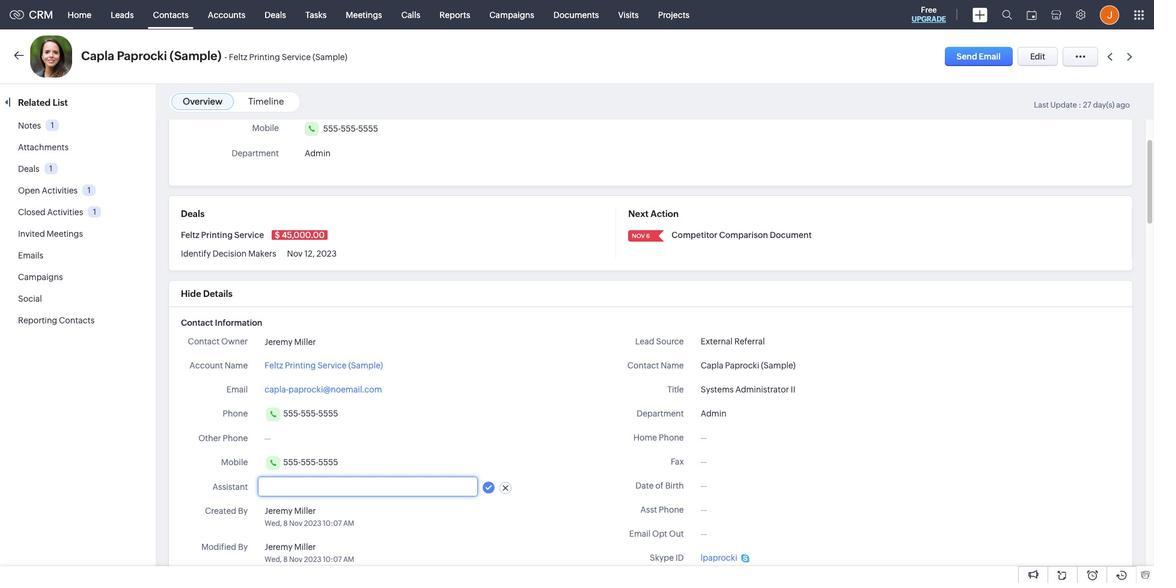 Task type: describe. For each thing, give the bounding box(es) containing it.
1 horizontal spatial deals link
[[255, 0, 296, 29]]

1 vertical spatial department
[[637, 409, 684, 418]]

capla for capla paprocki (sample) - feltz printing service (sample)
[[81, 49, 114, 63]]

modified
[[201, 542, 236, 552]]

5555 for mobile
[[318, 457, 338, 467]]

capla-
[[265, 385, 289, 394]]

accounts
[[208, 10, 245, 20]]

contacts link
[[143, 0, 198, 29]]

contact for contact name
[[627, 361, 659, 370]]

5555 for phone
[[318, 409, 338, 418]]

created by
[[205, 506, 248, 516]]

wed, for created by
[[265, 519, 282, 528]]

related
[[18, 97, 51, 108]]

profile element
[[1093, 0, 1127, 29]]

hide details link
[[181, 289, 233, 299]]

email for email
[[226, 385, 248, 394]]

feltz inside capla paprocki (sample) - feltz printing service (sample)
[[229, 52, 247, 62]]

accounts link
[[198, 0, 255, 29]]

10:07 for modified by
[[323, 555, 342, 564]]

1 for deals
[[49, 164, 52, 173]]

competitor
[[672, 230, 718, 240]]

social
[[18, 294, 42, 304]]

jeremy miller wed, 8 nov 2023 10:07 am for modified by
[[265, 542, 354, 564]]

decision
[[213, 249, 247, 258]]

(sample) inside feltz printing service (sample) link
[[348, 361, 383, 370]]

systems
[[701, 385, 734, 394]]

555-555-5555 for phone
[[283, 409, 338, 418]]

jeremy for created by
[[265, 506, 293, 516]]

10:07 for created by
[[323, 519, 342, 528]]

ii
[[791, 385, 795, 394]]

closed activities link
[[18, 207, 83, 217]]

nov 12, 2023
[[287, 249, 337, 258]]

id
[[676, 553, 684, 563]]

reports link
[[430, 0, 480, 29]]

capla paprocki (sample)
[[701, 361, 796, 370]]

title
[[667, 385, 684, 394]]

phone for asst phone
[[659, 505, 684, 515]]

free
[[921, 5, 937, 14]]

search image
[[1002, 10, 1012, 20]]

document
[[770, 230, 812, 240]]

tasks link
[[296, 0, 336, 29]]

identify
[[181, 249, 211, 258]]

0 horizontal spatial admin
[[305, 148, 331, 158]]

timeline
[[248, 96, 284, 106]]

feltz printing service
[[181, 230, 266, 240]]

edit
[[1030, 52, 1045, 61]]

activities for closed activities
[[47, 207, 83, 217]]

0 vertical spatial feltz printing service (sample) link
[[229, 52, 347, 63]]

lpaprocki
[[701, 553, 737, 563]]

1 for notes
[[51, 121, 54, 130]]

contact name
[[627, 361, 684, 370]]

lead
[[635, 337, 654, 346]]

asst phone
[[640, 505, 684, 515]]

tasks
[[305, 10, 327, 20]]

upgrade
[[912, 15, 946, 23]]

external
[[701, 337, 733, 346]]

social link
[[18, 294, 42, 304]]

email opt out
[[629, 529, 684, 539]]

0 vertical spatial deals
[[265, 10, 286, 20]]

0 horizontal spatial department
[[232, 148, 279, 158]]

am for modified by
[[343, 555, 354, 564]]

:
[[1079, 100, 1081, 109]]

timeline link
[[248, 96, 284, 106]]

0 vertical spatial 5555
[[358, 124, 378, 134]]

skype id
[[650, 553, 684, 563]]

0 vertical spatial contacts
[[153, 10, 189, 20]]

0 horizontal spatial deals link
[[18, 164, 39, 174]]

0 vertical spatial 555-555-5555
[[323, 124, 378, 134]]

0 horizontal spatial campaigns link
[[18, 272, 63, 282]]

open
[[18, 186, 40, 195]]

8 for created by
[[283, 519, 288, 528]]

out
[[669, 529, 684, 539]]

makers
[[248, 249, 276, 258]]

service for feltz printing service (sample)
[[317, 361, 347, 370]]

overview link
[[183, 96, 223, 106]]

nov 6
[[632, 233, 650, 239]]

projects
[[658, 10, 690, 20]]

am for created by
[[343, 519, 354, 528]]

wed, for modified by
[[265, 555, 282, 564]]

lpaprocki link
[[701, 552, 749, 564]]

send
[[957, 52, 977, 61]]

capla paprocki (sample) - feltz printing service (sample)
[[81, 49, 347, 63]]

12,
[[304, 249, 315, 258]]

0 vertical spatial 2023
[[316, 249, 337, 258]]

attachments
[[18, 142, 69, 152]]

reporting contacts
[[18, 316, 95, 325]]

create menu element
[[965, 0, 995, 29]]

calendar image
[[1027, 10, 1037, 20]]

day(s)
[[1093, 100, 1115, 109]]

notes
[[18, 121, 41, 130]]

0 horizontal spatial deals
[[18, 164, 39, 174]]

created
[[205, 506, 236, 516]]

$
[[275, 230, 280, 240]]

jeremy for modified by
[[265, 542, 293, 552]]

documents
[[554, 10, 599, 20]]

meetings inside meetings link
[[346, 10, 382, 20]]

next record image
[[1127, 53, 1135, 60]]

meetings link
[[336, 0, 392, 29]]

feltz for feltz printing service (sample)
[[265, 361, 283, 370]]

emails
[[18, 251, 43, 260]]

feltz printing service (sample)
[[265, 361, 383, 370]]

last
[[1034, 100, 1049, 109]]

notes link
[[18, 121, 41, 130]]

calls link
[[392, 0, 430, 29]]

home for home phone
[[633, 433, 657, 442]]

invited
[[18, 229, 45, 239]]

of
[[655, 481, 664, 491]]

6
[[646, 233, 650, 239]]

0 vertical spatial campaigns
[[489, 10, 534, 20]]

phone for home phone
[[659, 433, 684, 442]]

next
[[628, 209, 649, 219]]

miller for created by
[[294, 506, 316, 516]]

1 for closed activities
[[93, 207, 96, 216]]

details
[[203, 289, 233, 299]]

source
[[656, 337, 684, 346]]

8 for modified by
[[283, 555, 288, 564]]

555-555-5555 for mobile
[[283, 457, 338, 467]]

miller for modified by
[[294, 542, 316, 552]]

invited meetings
[[18, 229, 83, 239]]

date of birth
[[636, 481, 684, 491]]

27
[[1083, 100, 1092, 109]]

contact information
[[181, 318, 262, 328]]

competitor comparison document link
[[672, 230, 812, 240]]

printing inside capla paprocki (sample) - feltz printing service (sample)
[[249, 52, 280, 62]]

capla-paprocki@noemail.com link
[[265, 384, 382, 396]]



Task type: vqa. For each thing, say whether or not it's contained in the screenshot.
Account
yes



Task type: locate. For each thing, give the bounding box(es) containing it.
1 name from the left
[[225, 361, 248, 370]]

home up date
[[633, 433, 657, 442]]

skype
[[650, 553, 674, 563]]

capla for capla paprocki (sample)
[[701, 361, 723, 370]]

2 horizontal spatial email
[[979, 52, 1001, 61]]

feltz printing service (sample) link up timeline link
[[229, 52, 347, 63]]

1 vertical spatial 10:07
[[323, 555, 342, 564]]

last update : 27 day(s) ago
[[1034, 100, 1130, 109]]

1 vertical spatial by
[[238, 542, 248, 552]]

8
[[283, 519, 288, 528], [283, 555, 288, 564]]

systems administrator ii
[[701, 385, 795, 394]]

1 vertical spatial meetings
[[47, 229, 83, 239]]

1 vertical spatial campaigns link
[[18, 272, 63, 282]]

None text field
[[265, 482, 471, 491]]

1 horizontal spatial mobile
[[252, 123, 279, 133]]

1 horizontal spatial contacts
[[153, 10, 189, 20]]

1 vertical spatial wed,
[[265, 555, 282, 564]]

1 vertical spatial printing
[[201, 230, 233, 240]]

1 right open activities
[[88, 186, 91, 195]]

0 horizontal spatial home
[[68, 10, 91, 20]]

2 vertical spatial jeremy
[[265, 542, 293, 552]]

home right crm
[[68, 10, 91, 20]]

by for created by
[[238, 506, 248, 516]]

2 vertical spatial printing
[[285, 361, 316, 370]]

0 vertical spatial department
[[232, 148, 279, 158]]

0 vertical spatial by
[[238, 506, 248, 516]]

capla down home link
[[81, 49, 114, 63]]

external referral
[[701, 337, 765, 346]]

campaigns right reports link
[[489, 10, 534, 20]]

2 vertical spatial email
[[629, 529, 651, 539]]

jeremy miller wed, 8 nov 2023 10:07 am for created by
[[265, 506, 354, 528]]

campaigns down 'emails' link
[[18, 272, 63, 282]]

1 jeremy from the top
[[265, 337, 293, 347]]

0 horizontal spatial campaigns
[[18, 272, 63, 282]]

contact down lead
[[627, 361, 659, 370]]

contact for contact owner
[[188, 337, 220, 346]]

1 vertical spatial home
[[633, 433, 657, 442]]

printing right -
[[249, 52, 280, 62]]

1 vertical spatial admin
[[701, 409, 727, 418]]

open activities
[[18, 186, 78, 195]]

2 8 from the top
[[283, 555, 288, 564]]

jeremy miller
[[265, 337, 316, 347]]

contact for contact information
[[181, 318, 213, 328]]

feltz printing service link
[[181, 230, 266, 240]]

1 horizontal spatial service
[[282, 52, 311, 62]]

contacts right reporting
[[59, 316, 95, 325]]

opt
[[652, 529, 667, 539]]

0 vertical spatial am
[[343, 519, 354, 528]]

2 horizontal spatial service
[[317, 361, 347, 370]]

2 jeremy miller wed, 8 nov 2023 10:07 am from the top
[[265, 542, 354, 564]]

1 vertical spatial am
[[343, 555, 354, 564]]

1 vertical spatial jeremy
[[265, 506, 293, 516]]

contact up account
[[188, 337, 220, 346]]

email right send
[[979, 52, 1001, 61]]

1 for open activities
[[88, 186, 91, 195]]

printing for feltz printing service (sample)
[[285, 361, 316, 370]]

0 horizontal spatial printing
[[201, 230, 233, 240]]

mobile up assistant
[[221, 457, 248, 467]]

2 am from the top
[[343, 555, 354, 564]]

1 horizontal spatial paprocki
[[725, 361, 759, 370]]

1 horizontal spatial admin
[[701, 409, 727, 418]]

previous record image
[[1107, 53, 1113, 60]]

overview
[[183, 96, 223, 106]]

closed activities
[[18, 207, 83, 217]]

information
[[215, 318, 262, 328]]

hide
[[181, 289, 201, 299]]

paprocki up systems administrator ii
[[725, 361, 759, 370]]

leads
[[111, 10, 134, 20]]

assistant
[[212, 482, 248, 492]]

1 up open activities
[[49, 164, 52, 173]]

activities up invited meetings link
[[47, 207, 83, 217]]

0 horizontal spatial capla
[[81, 49, 114, 63]]

1 horizontal spatial campaigns link
[[480, 0, 544, 29]]

jeremy right the owner
[[265, 337, 293, 347]]

paprocki down leads
[[117, 49, 167, 63]]

2 wed, from the top
[[265, 555, 282, 564]]

phone up other phone
[[223, 409, 248, 418]]

profile image
[[1100, 5, 1119, 24]]

printing down jeremy miller
[[285, 361, 316, 370]]

lead source
[[635, 337, 684, 346]]

activities up closed activities
[[42, 186, 78, 195]]

owner
[[221, 337, 248, 346]]

1 horizontal spatial campaigns
[[489, 10, 534, 20]]

0 vertical spatial service
[[282, 52, 311, 62]]

administrator
[[735, 385, 789, 394]]

1 horizontal spatial meetings
[[346, 10, 382, 20]]

2 miller from the top
[[294, 506, 316, 516]]

jeremy miller wed, 8 nov 2023 10:07 am
[[265, 506, 354, 528], [265, 542, 354, 564]]

0 vertical spatial printing
[[249, 52, 280, 62]]

2023 for modified by
[[304, 555, 321, 564]]

update
[[1051, 100, 1077, 109]]

0 vertical spatial contact
[[181, 318, 213, 328]]

name down source
[[661, 361, 684, 370]]

(sample) up ii
[[761, 361, 796, 370]]

1 right closed activities
[[93, 207, 96, 216]]

service
[[282, 52, 311, 62], [234, 230, 264, 240], [317, 361, 347, 370]]

1 horizontal spatial home
[[633, 433, 657, 442]]

45,000.00
[[282, 230, 325, 240]]

1 horizontal spatial email
[[629, 529, 651, 539]]

0 vertical spatial capla
[[81, 49, 114, 63]]

0 vertical spatial admin
[[305, 148, 331, 158]]

0 vertical spatial email
[[979, 52, 1001, 61]]

birth
[[665, 481, 684, 491]]

0 vertical spatial 10:07
[[323, 519, 342, 528]]

department up home phone
[[637, 409, 684, 418]]

account
[[189, 361, 223, 370]]

2 jeremy from the top
[[265, 506, 293, 516]]

1 right notes 'link'
[[51, 121, 54, 130]]

comparison
[[719, 230, 768, 240]]

asst
[[640, 505, 657, 515]]

crm link
[[10, 8, 53, 21]]

0 horizontal spatial mobile
[[221, 457, 248, 467]]

0 vertical spatial 8
[[283, 519, 288, 528]]

1 by from the top
[[238, 506, 248, 516]]

reporting contacts link
[[18, 316, 95, 325]]

leads link
[[101, 0, 143, 29]]

email for email opt out
[[629, 529, 651, 539]]

action
[[651, 209, 679, 219]]

printing
[[249, 52, 280, 62], [201, 230, 233, 240], [285, 361, 316, 370]]

emails link
[[18, 251, 43, 260]]

name down the owner
[[225, 361, 248, 370]]

campaigns link right reports
[[480, 0, 544, 29]]

1 am from the top
[[343, 519, 354, 528]]

0 horizontal spatial service
[[234, 230, 264, 240]]

next action
[[628, 209, 679, 219]]

0 horizontal spatial feltz
[[181, 230, 199, 240]]

0 vertical spatial jeremy
[[265, 337, 293, 347]]

name for account name
[[225, 361, 248, 370]]

nov
[[632, 233, 645, 239], [287, 249, 303, 258], [289, 519, 303, 528], [289, 555, 303, 564]]

crm
[[29, 8, 53, 21]]

2 vertical spatial service
[[317, 361, 347, 370]]

by
[[238, 506, 248, 516], [238, 542, 248, 552]]

1 vertical spatial mobile
[[221, 457, 248, 467]]

mobile down timeline link
[[252, 123, 279, 133]]

0 vertical spatial deals link
[[255, 0, 296, 29]]

service up paprocki@noemail.com
[[317, 361, 347, 370]]

documents link
[[544, 0, 609, 29]]

1 vertical spatial feltz
[[181, 230, 199, 240]]

3 jeremy from the top
[[265, 542, 293, 552]]

paprocki for capla paprocki (sample) - feltz printing service (sample)
[[117, 49, 167, 63]]

email down account name
[[226, 385, 248, 394]]

feltz up capla-
[[265, 361, 283, 370]]

invited meetings link
[[18, 229, 83, 239]]

0 horizontal spatial contacts
[[59, 316, 95, 325]]

(sample) down tasks link
[[313, 52, 347, 62]]

deals left tasks
[[265, 10, 286, 20]]

email left the opt
[[629, 529, 651, 539]]

by right modified
[[238, 542, 248, 552]]

admin
[[305, 148, 331, 158], [701, 409, 727, 418]]

0 vertical spatial home
[[68, 10, 91, 20]]

1 horizontal spatial printing
[[249, 52, 280, 62]]

printing up identify decision makers
[[201, 230, 233, 240]]

(sample)
[[170, 49, 222, 63], [313, 52, 347, 62], [348, 361, 383, 370], [761, 361, 796, 370]]

2 vertical spatial 2023
[[304, 555, 321, 564]]

1 vertical spatial paprocki
[[725, 361, 759, 370]]

(sample) up paprocki@noemail.com
[[348, 361, 383, 370]]

contact up contact owner
[[181, 318, 213, 328]]

(sample) inside capla paprocki (sample) - feltz printing service (sample)
[[313, 52, 347, 62]]

deals link up 'open'
[[18, 164, 39, 174]]

2 vertical spatial feltz
[[265, 361, 283, 370]]

1 miller from the top
[[294, 337, 316, 347]]

2 horizontal spatial deals
[[265, 10, 286, 20]]

1 vertical spatial email
[[226, 385, 248, 394]]

service down tasks
[[282, 52, 311, 62]]

other phone
[[198, 433, 248, 443]]

0 vertical spatial miller
[[294, 337, 316, 347]]

search element
[[995, 0, 1020, 29]]

capla-paprocki@noemail.com
[[265, 385, 382, 394]]

1 wed, from the top
[[265, 519, 282, 528]]

2 vertical spatial 5555
[[318, 457, 338, 467]]

deals up feltz printing service link
[[181, 209, 205, 219]]

projects link
[[648, 0, 699, 29]]

1 vertical spatial contact
[[188, 337, 220, 346]]

jeremy right modified by
[[265, 542, 293, 552]]

1 horizontal spatial name
[[661, 361, 684, 370]]

1 vertical spatial contacts
[[59, 316, 95, 325]]

printing for feltz printing service
[[201, 230, 233, 240]]

2 horizontal spatial printing
[[285, 361, 316, 370]]

modified by
[[201, 542, 248, 552]]

1 vertical spatial 555-555-5555
[[283, 409, 338, 418]]

feltz up identify at the left of the page
[[181, 230, 199, 240]]

home for home
[[68, 10, 91, 20]]

capla down external
[[701, 361, 723, 370]]

contact owner
[[188, 337, 248, 346]]

contacts
[[153, 10, 189, 20], [59, 316, 95, 325]]

1 vertical spatial feltz printing service (sample) link
[[265, 359, 383, 372]]

service inside capla paprocki (sample) - feltz printing service (sample)
[[282, 52, 311, 62]]

1 vertical spatial service
[[234, 230, 264, 240]]

0 vertical spatial activities
[[42, 186, 78, 195]]

1 vertical spatial activities
[[47, 207, 83, 217]]

0 vertical spatial meetings
[[346, 10, 382, 20]]

meetings down closed activities
[[47, 229, 83, 239]]

feltz right -
[[229, 52, 247, 62]]

phone for other phone
[[223, 433, 248, 443]]

deals link left tasks
[[255, 0, 296, 29]]

0 vertical spatial paprocki
[[117, 49, 167, 63]]

name
[[225, 361, 248, 370], [661, 361, 684, 370]]

calls
[[401, 10, 420, 20]]

3 miller from the top
[[294, 542, 316, 552]]

send email
[[957, 52, 1001, 61]]

paprocki for capla paprocki (sample)
[[725, 361, 759, 370]]

2 name from the left
[[661, 361, 684, 370]]

1 horizontal spatial capla
[[701, 361, 723, 370]]

1 horizontal spatial deals
[[181, 209, 205, 219]]

0 vertical spatial feltz
[[229, 52, 247, 62]]

phone right asst
[[659, 505, 684, 515]]

email inside button
[[979, 52, 1001, 61]]

deals up 'open'
[[18, 164, 39, 174]]

phone
[[223, 409, 248, 418], [659, 433, 684, 442], [223, 433, 248, 443], [659, 505, 684, 515]]

0 vertical spatial mobile
[[252, 123, 279, 133]]

1 vertical spatial 8
[[283, 555, 288, 564]]

ago
[[1116, 100, 1130, 109]]

campaigns link down 'emails' link
[[18, 272, 63, 282]]

jeremy
[[265, 337, 293, 347], [265, 506, 293, 516], [265, 542, 293, 552]]

2 vertical spatial deals
[[181, 209, 205, 219]]

jeremy right created by
[[265, 506, 293, 516]]

1 vertical spatial jeremy miller wed, 8 nov 2023 10:07 am
[[265, 542, 354, 564]]

activities for open activities
[[42, 186, 78, 195]]

service up makers
[[234, 230, 264, 240]]

list
[[53, 97, 68, 108]]

meetings left calls
[[346, 10, 382, 20]]

send email button
[[945, 47, 1013, 66]]

by for modified by
[[238, 542, 248, 552]]

related list
[[18, 97, 70, 108]]

1 vertical spatial deals link
[[18, 164, 39, 174]]

by right created at bottom
[[238, 506, 248, 516]]

1 vertical spatial miller
[[294, 506, 316, 516]]

1 vertical spatial capla
[[701, 361, 723, 370]]

campaigns link
[[480, 0, 544, 29], [18, 272, 63, 282]]

competitor comparison document
[[672, 230, 812, 240]]

feltz printing service (sample) link up capla-paprocki@noemail.com at bottom
[[265, 359, 383, 372]]

1 horizontal spatial department
[[637, 409, 684, 418]]

2 10:07 from the top
[[323, 555, 342, 564]]

-
[[224, 52, 227, 62]]

phone right other
[[223, 433, 248, 443]]

feltz for feltz printing service
[[181, 230, 199, 240]]

capla
[[81, 49, 114, 63], [701, 361, 723, 370]]

attachments link
[[18, 142, 69, 152]]

1 8 from the top
[[283, 519, 288, 528]]

contacts right leads
[[153, 10, 189, 20]]

0 vertical spatial campaigns link
[[480, 0, 544, 29]]

1 horizontal spatial feltz
[[229, 52, 247, 62]]

name for contact name
[[661, 361, 684, 370]]

create menu image
[[973, 8, 988, 22]]

1 jeremy miller wed, 8 nov 2023 10:07 am from the top
[[265, 506, 354, 528]]

(sample) left -
[[170, 49, 222, 63]]

service for feltz printing service
[[234, 230, 264, 240]]

1 vertical spatial 5555
[[318, 409, 338, 418]]

1 vertical spatial deals
[[18, 164, 39, 174]]

meetings
[[346, 10, 382, 20], [47, 229, 83, 239]]

visits link
[[609, 0, 648, 29]]

mobile
[[252, 123, 279, 133], [221, 457, 248, 467]]

referral
[[734, 337, 765, 346]]

1 vertical spatial 2023
[[304, 519, 321, 528]]

home phone
[[633, 433, 684, 442]]

2 vertical spatial miller
[[294, 542, 316, 552]]

1 10:07 from the top
[[323, 519, 342, 528]]

2023 for created by
[[304, 519, 321, 528]]

department down timeline link
[[232, 148, 279, 158]]

feltz
[[229, 52, 247, 62], [181, 230, 199, 240], [265, 361, 283, 370]]

2 vertical spatial contact
[[627, 361, 659, 370]]

2 by from the top
[[238, 542, 248, 552]]

phone up fax
[[659, 433, 684, 442]]

0 vertical spatial wed,
[[265, 519, 282, 528]]



